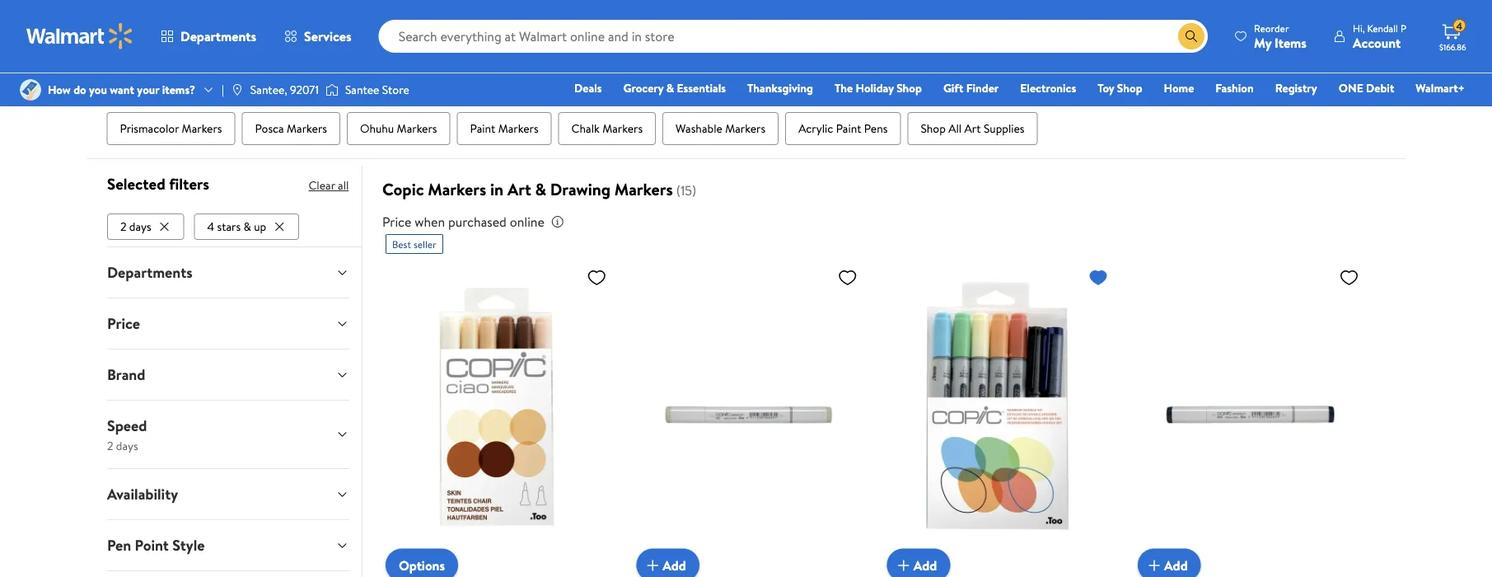 Task type: vqa. For each thing, say whether or not it's contained in the screenshot.
City
no



Task type: describe. For each thing, give the bounding box(es) containing it.
in-store button
[[107, 59, 196, 85]]

up
[[254, 218, 266, 234]]

speed 2 days
[[107, 415, 147, 453]]

one debit
[[1339, 80, 1395, 96]]

0 vertical spatial clear all button
[[483, 59, 536, 85]]

ohuhu markers link
[[347, 112, 451, 145]]

shop right holiday
[[897, 80, 922, 96]]

shop all art supplies
[[921, 120, 1025, 137]]

add to cart image
[[1145, 555, 1165, 575]]

prismacolor markers
[[120, 120, 222, 137]]

speed tab
[[94, 400, 362, 468]]

acrylic
[[799, 120, 834, 137]]

4 stars & up
[[207, 218, 266, 234]]

price when purchased online
[[382, 213, 545, 231]]

remove from favorites list, copic doodle kit, rainbow image
[[1089, 267, 1109, 288]]

prismacolor markers link
[[107, 112, 235, 145]]

pen point style button
[[94, 520, 362, 570]]

the
[[835, 80, 853, 96]]

add for copic sketch marker, warm gray no. 2 'image''s add to cart image
[[663, 556, 687, 574]]

Walmart Site-Wide search field
[[379, 20, 1209, 53]]

walmart image
[[26, 23, 134, 49]]

2 days button
[[107, 213, 184, 240]]

copic sketch marker, prussian blue image
[[1139, 261, 1366, 569]]

by
[[1239, 63, 1253, 81]]

ad disclaimer and feedback for skylinedisplayad image
[[1373, 11, 1386, 24]]

copic markers in art & drawing markers (15)
[[382, 178, 697, 201]]

style
[[172, 535, 204, 555]]

0 horizontal spatial clear all button
[[308, 172, 349, 199]]

best
[[392, 237, 411, 251]]

thanksgiving link
[[740, 79, 821, 97]]

shop left all
[[921, 120, 946, 137]]

toy shop
[[1098, 80, 1143, 96]]

clear for the leftmost 'clear all' button
[[308, 177, 335, 193]]

sort and filter section element
[[87, 45, 1406, 98]]

list containing 2 days
[[107, 210, 349, 240]]

washable markers link
[[663, 112, 779, 145]]

pen
[[107, 535, 131, 555]]

paint inside "link"
[[837, 120, 862, 137]]

washable markers
[[676, 120, 766, 137]]

markers for copic
[[428, 178, 487, 201]]

deals link
[[567, 79, 610, 97]]

speed
[[107, 415, 147, 436]]

posca markers link
[[242, 112, 340, 145]]

copic
[[382, 178, 424, 201]]

walmart+ link
[[1409, 79, 1473, 97]]

2 horizontal spatial &
[[667, 80, 675, 96]]

reorder my items
[[1255, 21, 1307, 52]]

1 paint from the left
[[470, 120, 496, 137]]

copic ciao marker set, 6-colors, skin tones image
[[386, 261, 614, 569]]

4 for 4 stars & up
[[207, 218, 214, 234]]

santee, 92071
[[250, 82, 319, 98]]

copic sketch marker, warm gray no. 2 image
[[637, 261, 865, 569]]

home
[[1165, 80, 1195, 96]]

acrylic paint pens
[[799, 120, 888, 137]]

seller
[[414, 237, 437, 251]]

fashion
[[1216, 80, 1255, 96]]

items?
[[162, 82, 195, 98]]

availability
[[107, 484, 178, 504]]

add to favorites list, copic sketch marker, prussian blue image
[[1340, 267, 1360, 288]]

stars
[[217, 218, 240, 234]]

ohuhu
[[360, 120, 394, 137]]

sort by |
[[1211, 63, 1262, 81]]

pens
[[865, 120, 888, 137]]

your
[[137, 82, 159, 98]]

when
[[415, 213, 445, 231]]

departments button
[[147, 16, 270, 56]]

santee store
[[345, 82, 410, 98]]

purchased
[[448, 213, 507, 231]]

point
[[134, 535, 168, 555]]

account
[[1354, 33, 1402, 52]]

applied filters section element
[[107, 173, 209, 195]]

clear all for the leftmost 'clear all' button
[[308, 177, 349, 193]]

toy
[[1098, 80, 1115, 96]]

supplies
[[984, 120, 1025, 137]]

sort
[[1211, 63, 1236, 81]]

all
[[949, 120, 962, 137]]

paint markers link
[[457, 112, 552, 145]]

all for top 'clear all' button
[[519, 63, 530, 80]]

p
[[1401, 21, 1407, 35]]

days inside speed 2 days
[[116, 437, 138, 453]]

walmart+
[[1417, 80, 1466, 96]]

chalk
[[572, 120, 600, 137]]

gift finder link
[[936, 79, 1007, 97]]

gift
[[944, 80, 964, 96]]

departments inside popup button
[[181, 27, 256, 45]]

chalk markers link
[[559, 112, 656, 145]]

legal information image
[[551, 215, 565, 228]]

one
[[1339, 80, 1364, 96]]

gift finder
[[944, 80, 999, 96]]

home link
[[1157, 79, 1202, 97]]

price button
[[94, 298, 362, 349]]

electronics
[[1021, 80, 1077, 96]]

selected filters
[[107, 173, 209, 195]]

add button for copic sketch marker, prussian blue 'image'
[[1139, 549, 1202, 577]]

drawing
[[551, 178, 611, 201]]

you
[[89, 82, 107, 98]]

want
[[110, 82, 134, 98]]

brand
[[107, 364, 145, 385]]

best seller
[[392, 237, 437, 251]]

deals
[[575, 80, 602, 96]]

2 inside speed 2 days
[[107, 437, 113, 453]]

options
[[399, 556, 445, 574]]

92071
[[290, 82, 319, 98]]

$166.86
[[1440, 41, 1467, 52]]

debit
[[1367, 80, 1395, 96]]



Task type: locate. For each thing, give the bounding box(es) containing it.
add to cart image
[[643, 555, 663, 575], [894, 555, 914, 575]]

days down speed
[[116, 437, 138, 453]]

1 vertical spatial &
[[535, 178, 547, 201]]

acrylic paint pens link
[[786, 112, 901, 145]]

add button for copic doodle kit, rainbow 'image'
[[888, 549, 951, 577]]

0 vertical spatial clear all
[[489, 63, 530, 80]]

3 add button from the left
[[1139, 549, 1202, 577]]

1 vertical spatial art
[[508, 178, 531, 201]]

markers down 'items?'
[[182, 120, 222, 137]]

paint left pens
[[837, 120, 862, 137]]

services button
[[270, 16, 366, 56]]

clear all button down posca markers link
[[308, 172, 349, 199]]

2 paint from the left
[[837, 120, 862, 137]]

markers inside posca markers link
[[287, 120, 327, 137]]

art right all
[[965, 120, 981, 137]]

price for price when purchased online
[[382, 213, 412, 231]]

1 vertical spatial days
[[116, 437, 138, 453]]

store
[[152, 63, 178, 80]]

the holiday shop
[[835, 80, 922, 96]]

availability button
[[94, 469, 362, 519]]

1 horizontal spatial &
[[535, 178, 547, 201]]

1 horizontal spatial price
[[382, 213, 412, 231]]

days inside button
[[129, 218, 151, 234]]

the holiday shop link
[[828, 79, 930, 97]]

| right by
[[1259, 63, 1262, 81]]

all up paint markers
[[519, 63, 530, 80]]

filters
[[169, 173, 209, 195]]

0 horizontal spatial price
[[107, 313, 140, 334]]

add for add to cart icon
[[1165, 556, 1189, 574]]

0 horizontal spatial clear
[[308, 177, 335, 193]]

shop right toy
[[1118, 80, 1143, 96]]

finder
[[967, 80, 999, 96]]

0 horizontal spatial |
[[222, 82, 224, 98]]

price tab
[[94, 298, 362, 349]]

clear all for top 'clear all' button
[[489, 63, 530, 80]]

| inside sort and filter section element
[[1259, 63, 1262, 81]]

markers left (15)
[[615, 178, 673, 201]]

holiday
[[856, 80, 894, 96]]

1 horizontal spatial  image
[[231, 83, 244, 96]]

0 horizontal spatial paint
[[470, 120, 496, 137]]

markers for posca
[[287, 120, 327, 137]]

markers right washable
[[726, 120, 766, 137]]

pen point style tab
[[94, 520, 362, 570]]

2 add from the left
[[914, 556, 938, 574]]

store
[[382, 82, 410, 98]]

markers for ohuhu
[[397, 120, 437, 137]]

0 horizontal spatial &
[[243, 218, 251, 234]]

all left "copic"
[[338, 177, 349, 193]]

list
[[107, 210, 349, 240]]

grocery & essentials link
[[616, 79, 734, 97]]

2 horizontal spatial add
[[1165, 556, 1189, 574]]

0 vertical spatial 4
[[1457, 19, 1463, 33]]

3 add from the left
[[1165, 556, 1189, 574]]

2 horizontal spatial add button
[[1139, 549, 1202, 577]]

my
[[1255, 33, 1272, 52]]

1 add button from the left
[[637, 549, 700, 577]]

1 horizontal spatial |
[[1259, 63, 1262, 81]]

0 vertical spatial all
[[519, 63, 530, 80]]

markers right posca
[[287, 120, 327, 137]]

markers
[[182, 120, 222, 137], [287, 120, 327, 137], [397, 120, 437, 137], [498, 120, 539, 137], [603, 120, 643, 137], [726, 120, 766, 137], [428, 178, 487, 201], [615, 178, 673, 201]]

&
[[667, 80, 675, 96], [535, 178, 547, 201], [243, 218, 251, 234]]

art
[[965, 120, 981, 137], [508, 178, 531, 201]]

1 add from the left
[[663, 556, 687, 574]]

paint markers
[[470, 120, 539, 137]]

brand tab
[[94, 349, 362, 400]]

posca markers
[[255, 120, 327, 137]]

0 vertical spatial 2
[[120, 218, 126, 234]]

markers for paint
[[498, 120, 539, 137]]

1 vertical spatial departments
[[107, 262, 192, 283]]

departments inside dropdown button
[[107, 262, 192, 283]]

0 horizontal spatial 2
[[107, 437, 113, 453]]

clear all down posca markers link
[[308, 177, 349, 193]]

markers inside washable markers link
[[726, 120, 766, 137]]

registry link
[[1269, 79, 1325, 97]]

 image for how do you want your items?
[[20, 79, 41, 101]]

0 horizontal spatial art
[[508, 178, 531, 201]]

1 vertical spatial 4
[[207, 218, 214, 234]]

options link
[[386, 549, 458, 577]]

clear all inside button
[[489, 63, 530, 80]]

1 vertical spatial clear all
[[308, 177, 349, 193]]

markers right chalk
[[603, 120, 643, 137]]

markers inside paint markers link
[[498, 120, 539, 137]]

2 add button from the left
[[888, 549, 951, 577]]

santee,
[[250, 82, 287, 98]]

0 horizontal spatial 4
[[207, 218, 214, 234]]

add to cart image for copic doodle kit, rainbow 'image'
[[894, 555, 914, 575]]

add
[[663, 556, 687, 574], [914, 556, 938, 574], [1165, 556, 1189, 574]]

& right grocery at the top
[[667, 80, 675, 96]]

2
[[120, 218, 126, 234], [107, 437, 113, 453]]

items
[[1275, 33, 1307, 52]]

clear for top 'clear all' button
[[489, 63, 516, 80]]

0 horizontal spatial clear all
[[308, 177, 349, 193]]

1 horizontal spatial paint
[[837, 120, 862, 137]]

1 horizontal spatial art
[[965, 120, 981, 137]]

0 vertical spatial price
[[382, 213, 412, 231]]

pen point style
[[107, 535, 204, 555]]

how do you want your items?
[[48, 82, 195, 98]]

thanksgiving
[[748, 80, 814, 96]]

0 vertical spatial clear
[[489, 63, 516, 80]]

add for copic doodle kit, rainbow 'image''s add to cart image
[[914, 556, 938, 574]]

clear down posca markers link
[[308, 177, 335, 193]]

& left up
[[243, 218, 251, 234]]

 image for santee, 92071
[[231, 83, 244, 96]]

clear
[[489, 63, 516, 80], [308, 177, 335, 193]]

2 inside button
[[120, 218, 126, 234]]

0 horizontal spatial add button
[[637, 549, 700, 577]]

markers right ohuhu
[[397, 120, 437, 137]]

shop all art supplies link
[[908, 112, 1038, 145]]

electronics link
[[1013, 79, 1084, 97]]

prismacolor
[[120, 120, 179, 137]]

all for the leftmost 'clear all' button
[[338, 177, 349, 193]]

clear inside sort and filter section element
[[489, 63, 516, 80]]

markers for washable
[[726, 120, 766, 137]]

add to favorites list, copic sketch marker, warm gray no. 2 image
[[838, 267, 858, 288]]

4 left stars
[[207, 218, 214, 234]]

1 horizontal spatial clear all
[[489, 63, 530, 80]]

chalk markers
[[572, 120, 643, 137]]

4 stars & up list item
[[194, 210, 302, 240]]

fashion link
[[1209, 79, 1262, 97]]

in-store
[[138, 63, 178, 80]]

markers up price when purchased online
[[428, 178, 487, 201]]

2 days list item
[[107, 210, 187, 240]]

0 vertical spatial &
[[667, 80, 675, 96]]

1 vertical spatial clear all button
[[308, 172, 349, 199]]

4 inside 'button'
[[207, 218, 214, 234]]

all
[[519, 63, 530, 80], [338, 177, 349, 193]]

departments tab
[[94, 247, 362, 297]]

4 stars & up button
[[194, 213, 299, 240]]

1 vertical spatial all
[[338, 177, 349, 193]]

grocery & essentials
[[624, 80, 726, 96]]

price for price
[[107, 313, 140, 334]]

in-
[[138, 63, 152, 80]]

 image
[[20, 79, 41, 101], [326, 82, 339, 98], [231, 83, 244, 96]]

days down the selected
[[129, 218, 151, 234]]

departments up 'items?'
[[181, 27, 256, 45]]

essentials
[[677, 80, 726, 96]]

1 horizontal spatial add button
[[888, 549, 951, 577]]

clear all up paint markers
[[489, 63, 530, 80]]

departments button
[[94, 247, 362, 297]]

2 horizontal spatial  image
[[326, 82, 339, 98]]

add button for copic sketch marker, warm gray no. 2 'image'
[[637, 549, 700, 577]]

markers inside prismacolor markers link
[[182, 120, 222, 137]]

price up 'brand'
[[107, 313, 140, 334]]

hi,
[[1354, 21, 1366, 35]]

markers inside chalk markers link
[[603, 120, 643, 137]]

brand button
[[94, 349, 362, 400]]

one debit link
[[1332, 79, 1403, 97]]

0 vertical spatial days
[[129, 218, 151, 234]]

paint up in
[[470, 120, 496, 137]]

1 horizontal spatial add to cart image
[[894, 555, 914, 575]]

1 vertical spatial clear
[[308, 177, 335, 193]]

markers up copic markers in art & drawing markers (15)
[[498, 120, 539, 137]]

santee
[[345, 82, 380, 98]]

markers for chalk
[[603, 120, 643, 137]]

markers inside ohuhu markers link
[[397, 120, 437, 137]]

departments down 2 days button
[[107, 262, 192, 283]]

0 horizontal spatial add
[[663, 556, 687, 574]]

copic doodle kit, rainbow image
[[888, 261, 1115, 569]]

& up online
[[535, 178, 547, 201]]

& inside 'button'
[[243, 218, 251, 234]]

1 horizontal spatial clear
[[489, 63, 516, 80]]

ohuhu markers
[[360, 120, 437, 137]]

0 horizontal spatial  image
[[20, 79, 41, 101]]

0 vertical spatial art
[[965, 120, 981, 137]]

clear up paint markers
[[489, 63, 516, 80]]

 image left how
[[20, 79, 41, 101]]

reorder
[[1255, 21, 1290, 35]]

0 horizontal spatial add to cart image
[[643, 555, 663, 575]]

2 vertical spatial &
[[243, 218, 251, 234]]

clear all button
[[483, 59, 536, 85], [308, 172, 349, 199]]

0 horizontal spatial all
[[338, 177, 349, 193]]

4 for 4
[[1457, 19, 1463, 33]]

washable
[[676, 120, 723, 137]]

all inside sort and filter section element
[[519, 63, 530, 80]]

sponsored
[[1324, 10, 1370, 24]]

tab
[[94, 571, 362, 577]]

| right 'items?'
[[222, 82, 224, 98]]

paint
[[470, 120, 496, 137], [837, 120, 862, 137]]

search icon image
[[1186, 30, 1199, 43]]

1 horizontal spatial 2
[[120, 218, 126, 234]]

registry
[[1276, 80, 1318, 96]]

2 down speed
[[107, 437, 113, 453]]

hi, kendall p account
[[1354, 21, 1407, 52]]

1 add to cart image from the left
[[643, 555, 663, 575]]

1 vertical spatial 2
[[107, 437, 113, 453]]

art right in
[[508, 178, 531, 201]]

online
[[510, 213, 545, 231]]

1 vertical spatial price
[[107, 313, 140, 334]]

1 horizontal spatial add
[[914, 556, 938, 574]]

Search search field
[[379, 20, 1209, 53]]

markers for prismacolor
[[182, 120, 222, 137]]

clear all
[[489, 63, 530, 80], [308, 177, 349, 193]]

grocery
[[624, 80, 664, 96]]

|
[[1259, 63, 1262, 81], [222, 82, 224, 98]]

price
[[382, 213, 412, 231], [107, 313, 140, 334]]

 image right 92071 on the left of page
[[326, 82, 339, 98]]

4 up $166.86
[[1457, 19, 1463, 33]]

2 add to cart image from the left
[[894, 555, 914, 575]]

selected
[[107, 173, 165, 195]]

0 vertical spatial departments
[[181, 27, 256, 45]]

clear all button up paint markers
[[483, 59, 536, 85]]

1 horizontal spatial clear all button
[[483, 59, 536, 85]]

availability tab
[[94, 469, 362, 519]]

add to cart image for copic sketch marker, warm gray no. 2 'image'
[[643, 555, 663, 575]]

 image left santee, at the top of page
[[231, 83, 244, 96]]

departments
[[181, 27, 256, 45], [107, 262, 192, 283]]

1 horizontal spatial 4
[[1457, 19, 1463, 33]]

price inside dropdown button
[[107, 313, 140, 334]]

price up "best"
[[382, 213, 412, 231]]

 image for santee store
[[326, 82, 339, 98]]

2 down the selected
[[120, 218, 126, 234]]

1 horizontal spatial all
[[519, 63, 530, 80]]

add to favorites list, copic ciao marker set, 6-colors, skin tones image
[[587, 267, 607, 288]]



